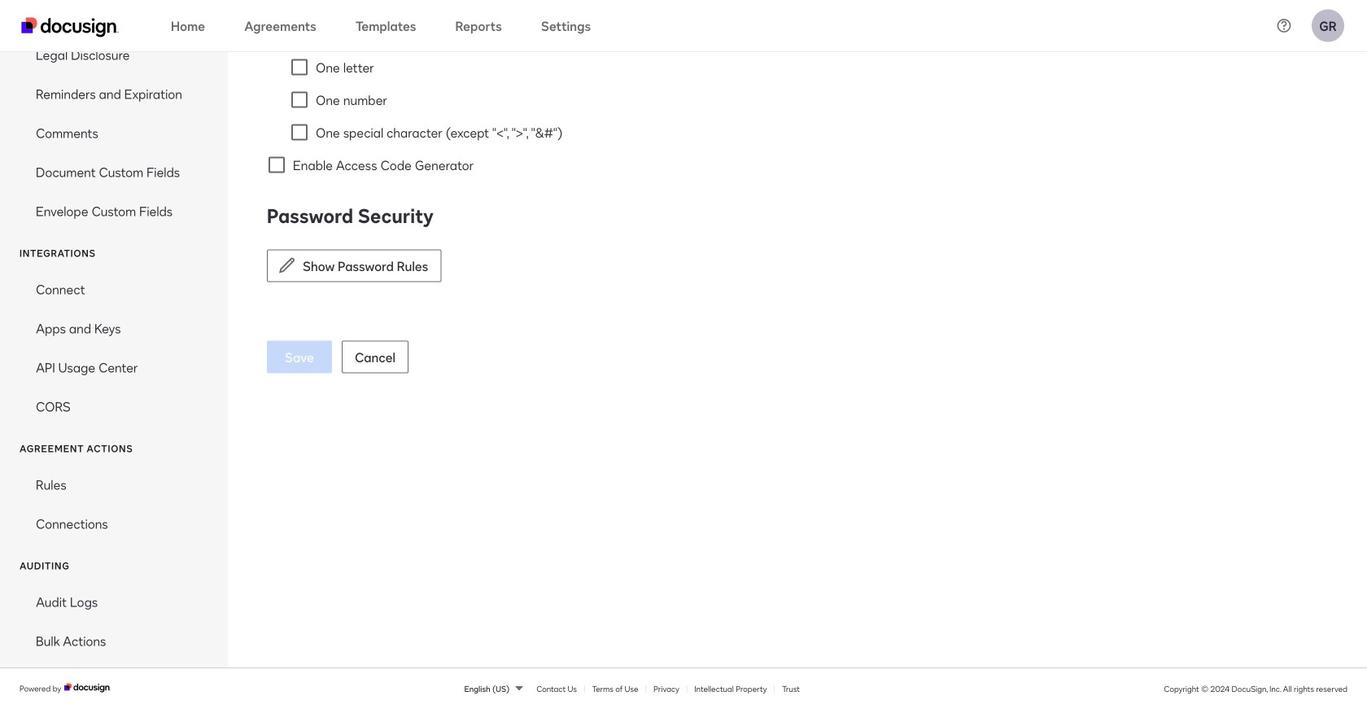 Task type: describe. For each thing, give the bounding box(es) containing it.
auditing element
[[0, 582, 228, 660]]

integrations element
[[0, 270, 228, 426]]



Task type: locate. For each thing, give the bounding box(es) containing it.
agreement actions element
[[0, 465, 228, 543]]

signing and sending element
[[0, 0, 228, 230]]

logo image
[[64, 683, 111, 693]]

docusign admin image
[[21, 18, 119, 37]]



Task type: vqa. For each thing, say whether or not it's contained in the screenshot.
'Signing and Sending' 'element'
yes



